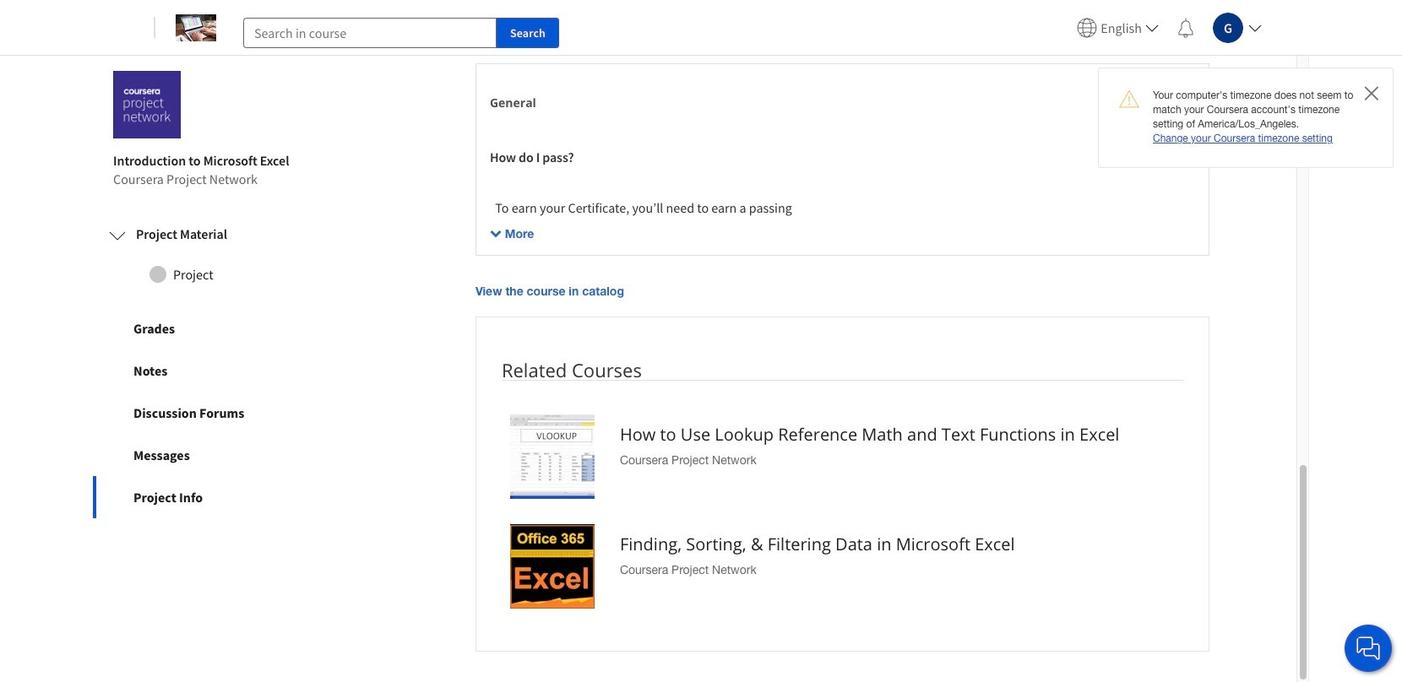 Task type: vqa. For each thing, say whether or not it's contained in the screenshot.
Timezone mismatch warning modal dialog
yes



Task type: describe. For each thing, give the bounding box(es) containing it.
timezone mismatch warning modal dialog
[[1098, 68, 1394, 168]]

help center image
[[1359, 639, 1379, 659]]



Task type: locate. For each thing, give the bounding box(es) containing it.
coursera project network image
[[113, 71, 181, 139]]

name home page | coursera image
[[176, 14, 216, 41]]

Search in course text field
[[243, 17, 497, 48]]



